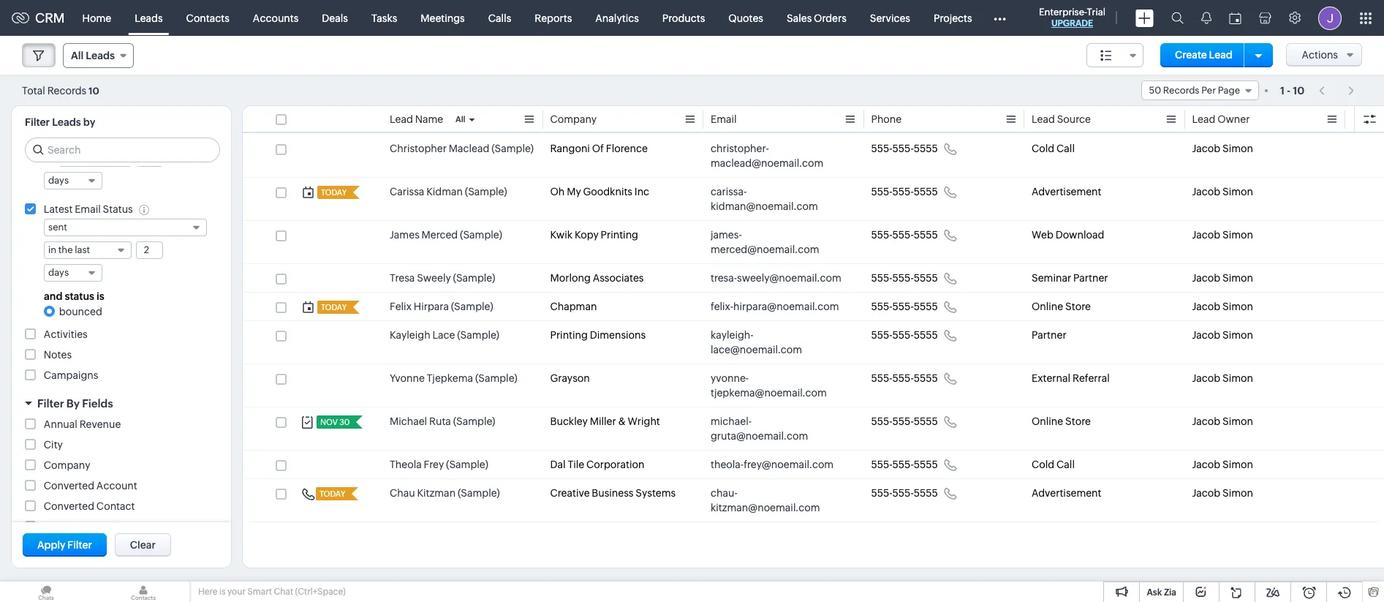 Task type: describe. For each thing, give the bounding box(es) containing it.
campaigns
[[44, 369, 98, 381]]

reports link
[[523, 0, 584, 35]]

0 horizontal spatial email
[[75, 203, 101, 215]]

christopher- maclead@noemail.com link
[[711, 141, 842, 170]]

james- merced@noemail.com link
[[711, 228, 842, 257]]

jacob for kayleigh- lace@noemail.com
[[1193, 329, 1221, 341]]

james merced (sample)
[[390, 229, 502, 241]]

apply
[[37, 539, 65, 551]]

contacts image
[[97, 582, 189, 602]]

simon for james- merced@noemail.com
[[1223, 229, 1254, 241]]

online for michael- gruta@noemail.com
[[1032, 416, 1064, 427]]

jacob simon for carissa- kidman@noemail.com
[[1193, 186, 1254, 198]]

quotes link
[[717, 0, 775, 35]]

corporation
[[587, 459, 645, 470]]

calls
[[489, 12, 512, 24]]

hirpara@noemail.com
[[734, 301, 840, 312]]

rangoni
[[551, 143, 590, 154]]

maclead@noemail.com
[[711, 157, 824, 169]]

web
[[1032, 229, 1054, 241]]

Other Modules field
[[984, 6, 1016, 30]]

calls link
[[477, 0, 523, 35]]

jacob simon for christopher- maclead@noemail.com
[[1193, 143, 1254, 154]]

sent field
[[44, 219, 207, 237]]

analytics link
[[584, 0, 651, 35]]

jacob simon for felix-hirpara@noemail.com
[[1193, 301, 1254, 312]]

tile
[[568, 459, 585, 470]]

5555 for james- merced@noemail.com
[[914, 229, 938, 241]]

chau
[[390, 487, 415, 499]]

notes
[[44, 349, 72, 360]]

(sample) for theola frey (sample)
[[446, 459, 489, 470]]

yvonne- tjepkema@noemail.com
[[711, 372, 827, 399]]

yvonne tjepkema (sample) link
[[390, 371, 518, 386]]

create lead button
[[1161, 43, 1248, 67]]

annual
[[44, 418, 77, 430]]

christopher maclead (sample) link
[[390, 141, 534, 156]]

profile image
[[1319, 6, 1342, 30]]

lead for lead source
[[1032, 113, 1056, 125]]

christopher maclead (sample)
[[390, 143, 534, 154]]

jacob for michael- gruta@noemail.com
[[1193, 416, 1221, 427]]

morlong associates
[[551, 272, 644, 284]]

50 Records Per Page field
[[1142, 80, 1260, 100]]

all for all leads
[[71, 50, 84, 61]]

home link
[[71, 0, 123, 35]]

annual revenue
[[44, 418, 121, 430]]

30
[[340, 418, 350, 427]]

page
[[1219, 85, 1241, 96]]

lead name
[[390, 113, 443, 125]]

james-
[[711, 229, 742, 241]]

advertisement for carissa- kidman@noemail.com
[[1032, 186, 1102, 198]]

size image
[[1101, 49, 1113, 62]]

and
[[44, 291, 62, 302]]

leads for all leads
[[86, 50, 115, 61]]

5555 for felix-hirpara@noemail.com
[[914, 301, 938, 312]]

simon for yvonne- tjepkema@noemail.com
[[1223, 372, 1254, 384]]

maclead
[[449, 143, 490, 154]]

michael ruta (sample)
[[390, 416, 496, 427]]

deals
[[322, 12, 348, 24]]

miller
[[590, 416, 616, 427]]

creative
[[551, 487, 590, 499]]

revenue
[[79, 418, 121, 430]]

(sample) for yvonne tjepkema (sample)
[[475, 372, 518, 384]]

(sample) for james merced (sample)
[[460, 229, 502, 241]]

create menu image
[[1136, 9, 1154, 27]]

records for 50
[[1164, 85, 1200, 96]]

simon for christopher- maclead@noemail.com
[[1223, 143, 1254, 154]]

apply filter button
[[23, 533, 107, 557]]

create lead
[[1176, 49, 1233, 61]]

dimensions
[[590, 329, 646, 341]]

grayson
[[551, 372, 590, 384]]

simon for carissa- kidman@noemail.com
[[1223, 186, 1254, 198]]

row group containing christopher maclead (sample)
[[243, 135, 1385, 522]]

systems
[[636, 487, 676, 499]]

lace@noemail.com
[[711, 344, 803, 356]]

filter for filter by fields
[[37, 397, 64, 409]]

5555 for theola-frey@noemail.com
[[914, 459, 938, 470]]

5555 for michael- gruta@noemail.com
[[914, 416, 938, 427]]

total
[[22, 84, 45, 96]]

my
[[567, 186, 581, 198]]

products
[[663, 12, 705, 24]]

felix hirpara (sample) link
[[390, 299, 494, 314]]

chau kitzman (sample)
[[390, 487, 500, 499]]

0 vertical spatial printing
[[601, 229, 639, 241]]

merced@noemail.com
[[711, 244, 820, 255]]

(sample) for christopher maclead (sample)
[[492, 143, 534, 154]]

upgrade
[[1052, 18, 1094, 29]]

carissa-
[[711, 186, 747, 198]]

carissa- kidman@noemail.com
[[711, 186, 818, 212]]

(sample) for carissa kidman (sample)
[[465, 186, 507, 198]]

michael- gruta@noemail.com link
[[711, 414, 842, 443]]

0 vertical spatial email
[[711, 113, 737, 125]]

&
[[619, 416, 626, 427]]

carissa kidman (sample)
[[390, 186, 507, 198]]

555-555-5555 for chau- kitzman@noemail.com
[[872, 487, 938, 499]]

referral
[[1073, 372, 1110, 384]]

call for theola-frey@noemail.com
[[1057, 459, 1075, 470]]

frey
[[424, 459, 444, 470]]

jacob simon for tresa-sweely@noemail.com
[[1193, 272, 1254, 284]]

accounts link
[[241, 0, 310, 35]]

555-555-5555 for christopher- maclead@noemail.com
[[872, 143, 938, 154]]

5555 for chau- kitzman@noemail.com
[[914, 487, 938, 499]]

here
[[198, 587, 218, 597]]

home
[[82, 12, 111, 24]]

here is your smart chat (ctrl+space)
[[198, 587, 346, 597]]

tresa-sweely@noemail.com link
[[711, 271, 842, 285]]

reports
[[535, 12, 572, 24]]

kwik
[[551, 229, 573, 241]]

ruta
[[429, 416, 451, 427]]

50
[[1150, 85, 1162, 96]]

city
[[44, 439, 63, 450]]

jacob simon for michael- gruta@noemail.com
[[1193, 416, 1254, 427]]

phone
[[872, 113, 902, 125]]

yvonne-
[[711, 372, 749, 384]]

lace
[[433, 329, 455, 341]]

source
[[1058, 113, 1091, 125]]

felix hirpara (sample)
[[390, 301, 494, 312]]

kayleigh lace (sample)
[[390, 329, 500, 341]]

dal
[[551, 459, 566, 470]]

simon for tresa-sweely@noemail.com
[[1223, 272, 1254, 284]]

1 vertical spatial company
[[44, 459, 90, 471]]

(sample) for felix hirpara (sample)
[[451, 301, 494, 312]]

jacob for carissa- kidman@noemail.com
[[1193, 186, 1221, 198]]

today for carissa kidman (sample)
[[321, 188, 347, 197]]

contacts
[[186, 12, 230, 24]]

5555 for christopher- maclead@noemail.com
[[914, 143, 938, 154]]

tjepkema@noemail.com
[[711, 387, 827, 399]]

felix-
[[711, 301, 734, 312]]

total records 10
[[22, 84, 99, 96]]

calendar image
[[1230, 12, 1242, 24]]

(ctrl+space)
[[295, 587, 346, 597]]

advertisement for chau- kitzman@noemail.com
[[1032, 487, 1102, 499]]

services
[[870, 12, 911, 24]]

555-555-5555 for theola-frey@noemail.com
[[872, 459, 938, 470]]

converted for converted contact
[[44, 500, 94, 512]]

theola-
[[711, 459, 744, 470]]

0 vertical spatial company
[[551, 113, 597, 125]]

1 vertical spatial is
[[219, 587, 226, 597]]

latest
[[44, 203, 73, 215]]

lead inside button
[[1210, 49, 1233, 61]]

simon for kayleigh- lace@noemail.com
[[1223, 329, 1254, 341]]

simon for chau- kitzman@noemail.com
[[1223, 487, 1254, 499]]

online store for michael- gruta@noemail.com
[[1032, 416, 1091, 427]]

today for felix hirpara (sample)
[[321, 303, 347, 312]]

today link for felix
[[318, 301, 348, 314]]

Search text field
[[26, 138, 219, 162]]



Task type: locate. For each thing, give the bounding box(es) containing it.
last
[[75, 245, 90, 256]]

theola-frey@noemail.com link
[[711, 457, 834, 472]]

inc
[[635, 186, 650, 198]]

kwik kopy printing
[[551, 229, 639, 241]]

store for felix-hirpara@noemail.com
[[1066, 301, 1091, 312]]

theola frey (sample)
[[390, 459, 489, 470]]

1 online from the top
[[1032, 301, 1064, 312]]

3 converted from the top
[[44, 521, 94, 532]]

today link for carissa
[[318, 186, 348, 199]]

1 advertisement from the top
[[1032, 186, 1102, 198]]

signals image
[[1202, 12, 1212, 24]]

search image
[[1172, 12, 1184, 24]]

10 5555 from the top
[[914, 487, 938, 499]]

filter left by in the bottom of the page
[[37, 397, 64, 409]]

3 simon from the top
[[1223, 229, 1254, 241]]

is right status
[[97, 291, 104, 302]]

cold call for christopher- maclead@noemail.com
[[1032, 143, 1075, 154]]

today for chau kitzman (sample)
[[320, 489, 345, 498]]

8 555-555-5555 from the top
[[872, 416, 938, 427]]

2 vertical spatial today link
[[316, 487, 347, 500]]

tjepkema
[[427, 372, 473, 384]]

6 jacob from the top
[[1193, 329, 1221, 341]]

in
[[48, 245, 56, 256]]

cold call
[[1032, 143, 1075, 154], [1032, 459, 1075, 470]]

8 jacob from the top
[[1193, 416, 1221, 427]]

enterprise-trial upgrade
[[1040, 7, 1106, 29]]

0 vertical spatial is
[[97, 291, 104, 302]]

lead right create
[[1210, 49, 1233, 61]]

of
[[592, 143, 604, 154]]

1 cold from the top
[[1032, 143, 1055, 154]]

1 days from the top
[[48, 175, 69, 186]]

1 days field from the top
[[44, 172, 102, 189]]

online for felix-hirpara@noemail.com
[[1032, 301, 1064, 312]]

chau- kitzman@noemail.com
[[711, 487, 821, 514]]

analytics
[[596, 12, 639, 24]]

ask
[[1147, 587, 1163, 598]]

buckley miller & wright
[[551, 416, 660, 427]]

1 horizontal spatial email
[[711, 113, 737, 125]]

7 jacob simon from the top
[[1193, 372, 1254, 384]]

lead left name
[[390, 113, 413, 125]]

10 simon from the top
[[1223, 487, 1254, 499]]

partner up external
[[1032, 329, 1067, 341]]

all
[[71, 50, 84, 61], [456, 115, 466, 124]]

leads inside all leads field
[[86, 50, 115, 61]]

1 vertical spatial email
[[75, 203, 101, 215]]

printing right kopy
[[601, 229, 639, 241]]

store
[[1066, 301, 1091, 312], [1066, 416, 1091, 427]]

and status is
[[44, 291, 104, 302]]

days field
[[44, 172, 102, 189], [44, 264, 102, 282]]

1 horizontal spatial company
[[551, 113, 597, 125]]

company up rangoni
[[551, 113, 597, 125]]

1 vertical spatial days
[[48, 267, 69, 278]]

0 vertical spatial cold
[[1032, 143, 1055, 154]]

1 555-555-5555 from the top
[[872, 143, 938, 154]]

row group
[[243, 135, 1385, 522]]

1 vertical spatial online
[[1032, 416, 1064, 427]]

555-555-5555 for kayleigh- lace@noemail.com
[[872, 329, 938, 341]]

1 horizontal spatial partner
[[1074, 272, 1109, 284]]

2 converted from the top
[[44, 500, 94, 512]]

2 555-555-5555 from the top
[[872, 186, 938, 198]]

9 jacob simon from the top
[[1193, 459, 1254, 470]]

online
[[1032, 301, 1064, 312], [1032, 416, 1064, 427]]

4 555-555-5555 from the top
[[872, 272, 938, 284]]

555-555-5555 for yvonne- tjepkema@noemail.com
[[872, 372, 938, 384]]

1 vertical spatial call
[[1057, 459, 1075, 470]]

1 vertical spatial filter
[[37, 397, 64, 409]]

today link for chau
[[316, 487, 347, 500]]

3 jacob from the top
[[1193, 229, 1221, 241]]

2 jacob from the top
[[1193, 186, 1221, 198]]

profile element
[[1310, 0, 1351, 35]]

filter leads by
[[25, 116, 95, 128]]

(sample) right ruta
[[453, 416, 496, 427]]

all up total records 10
[[71, 50, 84, 61]]

(sample) right frey
[[446, 459, 489, 470]]

2 days from the top
[[48, 267, 69, 278]]

converted contact
[[44, 500, 135, 512]]

3 555-555-5555 from the top
[[872, 229, 938, 241]]

days field down 'in the last' at the top
[[44, 264, 102, 282]]

0 vertical spatial store
[[1066, 301, 1091, 312]]

leads inside leads link
[[135, 12, 163, 24]]

lead down 50 records per page field
[[1193, 113, 1216, 125]]

3 jacob simon from the top
[[1193, 229, 1254, 241]]

converted up apply filter
[[44, 521, 94, 532]]

7 jacob from the top
[[1193, 372, 1221, 384]]

8 jacob simon from the top
[[1193, 416, 1254, 427]]

5 5555 from the top
[[914, 301, 938, 312]]

records
[[47, 84, 87, 96], [1164, 85, 1200, 96]]

merced
[[422, 229, 458, 241]]

1 vertical spatial leads
[[86, 50, 115, 61]]

in the last field
[[44, 242, 132, 259]]

(sample) right kitzman
[[458, 487, 500, 499]]

2 jacob simon from the top
[[1193, 186, 1254, 198]]

cold for theola-frey@noemail.com
[[1032, 459, 1055, 470]]

navigation
[[1313, 80, 1363, 101]]

yvonne
[[390, 372, 425, 384]]

None text field
[[137, 242, 162, 259]]

lead for lead owner
[[1193, 113, 1216, 125]]

1 horizontal spatial 10
[[1294, 84, 1305, 96]]

chats image
[[0, 582, 92, 602]]

cold for christopher- maclead@noemail.com
[[1032, 143, 1055, 154]]

james merced (sample) link
[[390, 228, 502, 242]]

carissa
[[390, 186, 425, 198]]

1 vertical spatial all
[[456, 115, 466, 124]]

0 horizontal spatial leads
[[52, 116, 81, 128]]

1 vertical spatial online store
[[1032, 416, 1091, 427]]

jacob for yvonne- tjepkema@noemail.com
[[1193, 372, 1221, 384]]

10 jacob simon from the top
[[1193, 487, 1254, 499]]

per
[[1202, 85, 1217, 96]]

simon for michael- gruta@noemail.com
[[1223, 416, 1254, 427]]

7 5555 from the top
[[914, 372, 938, 384]]

download
[[1056, 229, 1105, 241]]

7 555-555-5555 from the top
[[872, 372, 938, 384]]

7 simon from the top
[[1223, 372, 1254, 384]]

external
[[1032, 372, 1071, 384]]

2 horizontal spatial leads
[[135, 12, 163, 24]]

jacob simon for yvonne- tjepkema@noemail.com
[[1193, 372, 1254, 384]]

days down in
[[48, 267, 69, 278]]

records for total
[[47, 84, 87, 96]]

jacob simon for kayleigh- lace@noemail.com
[[1193, 329, 1254, 341]]

is left your
[[219, 587, 226, 597]]

1 vertical spatial cold
[[1032, 459, 1055, 470]]

0 vertical spatial call
[[1057, 143, 1075, 154]]

days field up latest
[[44, 172, 102, 189]]

converted deal
[[44, 521, 118, 532]]

(sample) right merced
[[460, 229, 502, 241]]

9 jacob from the top
[[1193, 459, 1221, 470]]

florence
[[606, 143, 648, 154]]

michael
[[390, 416, 427, 427]]

0 horizontal spatial company
[[44, 459, 90, 471]]

9 simon from the top
[[1223, 459, 1254, 470]]

10 for 1 - 10
[[1294, 84, 1305, 96]]

email right latest
[[75, 203, 101, 215]]

online down seminar
[[1032, 301, 1064, 312]]

all for all
[[456, 115, 466, 124]]

(sample) right tjepkema
[[475, 372, 518, 384]]

0 horizontal spatial printing
[[551, 329, 588, 341]]

call
[[1057, 143, 1075, 154], [1057, 459, 1075, 470]]

5 jacob simon from the top
[[1193, 301, 1254, 312]]

555-555-5555
[[872, 143, 938, 154], [872, 186, 938, 198], [872, 229, 938, 241], [872, 272, 938, 284], [872, 301, 938, 312], [872, 329, 938, 341], [872, 372, 938, 384], [872, 416, 938, 427], [872, 459, 938, 470], [872, 487, 938, 499]]

4 jacob simon from the top
[[1193, 272, 1254, 284]]

10 for total records 10
[[89, 85, 99, 96]]

filter down converted deal at the bottom left of page
[[67, 539, 92, 551]]

leads
[[135, 12, 163, 24], [86, 50, 115, 61], [52, 116, 81, 128]]

1 vertical spatial days field
[[44, 264, 102, 282]]

1 call from the top
[[1057, 143, 1075, 154]]

creative business systems
[[551, 487, 676, 499]]

filter down total
[[25, 116, 50, 128]]

cold call for theola-frey@noemail.com
[[1032, 459, 1075, 470]]

2 days field from the top
[[44, 264, 102, 282]]

2 vertical spatial converted
[[44, 521, 94, 532]]

seminar
[[1032, 272, 1072, 284]]

None field
[[1087, 43, 1144, 67], [59, 149, 132, 167], [59, 149, 132, 167]]

0 vertical spatial online
[[1032, 301, 1064, 312]]

1 5555 from the top
[[914, 143, 938, 154]]

jacob for chau- kitzman@noemail.com
[[1193, 487, 1221, 499]]

kitzman@noemail.com
[[711, 502, 821, 514]]

2 vertical spatial leads
[[52, 116, 81, 128]]

1 vertical spatial today
[[321, 303, 347, 312]]

4 5555 from the top
[[914, 272, 938, 284]]

5555 for yvonne- tjepkema@noemail.com
[[914, 372, 938, 384]]

none field size
[[1087, 43, 1144, 67]]

filter for filter leads by
[[25, 116, 50, 128]]

call for christopher- maclead@noemail.com
[[1057, 143, 1075, 154]]

2 vertical spatial filter
[[67, 539, 92, 551]]

2 cold call from the top
[[1032, 459, 1075, 470]]

converted up converted contact
[[44, 480, 94, 491]]

chapman
[[551, 301, 597, 312]]

days
[[48, 175, 69, 186], [48, 267, 69, 278]]

records right 50
[[1164, 85, 1200, 96]]

1 horizontal spatial printing
[[601, 229, 639, 241]]

gruta@noemail.com
[[711, 430, 809, 442]]

crm
[[35, 10, 65, 26]]

555-555-5555 for felix-hirpara@noemail.com
[[872, 301, 938, 312]]

2 advertisement from the top
[[1032, 487, 1102, 499]]

3 5555 from the top
[[914, 229, 938, 241]]

0 vertical spatial leads
[[135, 12, 163, 24]]

555-555-5555 for michael- gruta@noemail.com
[[872, 416, 938, 427]]

zia
[[1165, 587, 1177, 598]]

0 vertical spatial days field
[[44, 172, 102, 189]]

0 vertical spatial advertisement
[[1032, 186, 1102, 198]]

1 online store from the top
[[1032, 301, 1091, 312]]

10 jacob from the top
[[1193, 487, 1221, 499]]

days up latest
[[48, 175, 69, 186]]

(sample) for chau kitzman (sample)
[[458, 487, 500, 499]]

printing down "chapman"
[[551, 329, 588, 341]]

(sample) for kayleigh lace (sample)
[[457, 329, 500, 341]]

simon for felix-hirpara@noemail.com
[[1223, 301, 1254, 312]]

2 simon from the top
[[1223, 186, 1254, 198]]

0 vertical spatial filter
[[25, 116, 50, 128]]

0 horizontal spatial is
[[97, 291, 104, 302]]

dal tile corporation
[[551, 459, 645, 470]]

All Leads field
[[63, 43, 134, 68]]

555-555-5555 for james- merced@noemail.com
[[872, 229, 938, 241]]

email up christopher-
[[711, 113, 737, 125]]

theola-frey@noemail.com
[[711, 459, 834, 470]]

1 jacob simon from the top
[[1193, 143, 1254, 154]]

2 call from the top
[[1057, 459, 1075, 470]]

converted for converted account
[[44, 480, 94, 491]]

christopher- maclead@noemail.com
[[711, 143, 824, 169]]

0 vertical spatial cold call
[[1032, 143, 1075, 154]]

1 vertical spatial cold call
[[1032, 459, 1075, 470]]

tresa
[[390, 272, 415, 284]]

morlong
[[551, 272, 591, 284]]

5 555-555-5555 from the top
[[872, 301, 938, 312]]

jacob for felix-hirpara@noemail.com
[[1193, 301, 1221, 312]]

(sample) right lace
[[457, 329, 500, 341]]

records inside field
[[1164, 85, 1200, 96]]

store for michael- gruta@noemail.com
[[1066, 416, 1091, 427]]

(sample) right sweely
[[453, 272, 496, 284]]

clear
[[130, 539, 156, 551]]

0 vertical spatial days
[[48, 175, 69, 186]]

online store down "seminar partner"
[[1032, 301, 1091, 312]]

1 vertical spatial converted
[[44, 500, 94, 512]]

tresa-sweely@noemail.com
[[711, 272, 842, 284]]

records up filter leads by
[[47, 84, 87, 96]]

meetings
[[421, 12, 465, 24]]

1 vertical spatial partner
[[1032, 329, 1067, 341]]

converted up converted deal at the bottom left of page
[[44, 500, 94, 512]]

jacob for james- merced@noemail.com
[[1193, 229, 1221, 241]]

kidman@noemail.com
[[711, 200, 818, 212]]

leads down home in the left of the page
[[86, 50, 115, 61]]

1 simon from the top
[[1223, 143, 1254, 154]]

filter by fields button
[[12, 390, 231, 416]]

oh my goodknits inc
[[551, 186, 650, 198]]

(sample) right kidman
[[465, 186, 507, 198]]

5555 for tresa-sweely@noemail.com
[[914, 272, 938, 284]]

frey@noemail.com
[[744, 459, 834, 470]]

online down external
[[1032, 416, 1064, 427]]

0 vertical spatial online store
[[1032, 301, 1091, 312]]

9 555-555-5555 from the top
[[872, 459, 938, 470]]

all up christopher maclead (sample)
[[456, 115, 466, 124]]

1 jacob from the top
[[1193, 143, 1221, 154]]

(sample) for tresa sweely (sample)
[[453, 272, 496, 284]]

10 up by
[[89, 85, 99, 96]]

contacts link
[[175, 0, 241, 35]]

2 store from the top
[[1066, 416, 1091, 427]]

jacob for theola-frey@noemail.com
[[1193, 459, 1221, 470]]

5555 for carissa- kidman@noemail.com
[[914, 186, 938, 198]]

leads for filter leads by
[[52, 116, 81, 128]]

enterprise-
[[1040, 7, 1088, 18]]

10 555-555-5555 from the top
[[872, 487, 938, 499]]

4 simon from the top
[[1223, 272, 1254, 284]]

carissa kidman (sample) link
[[390, 184, 507, 199]]

9 5555 from the top
[[914, 459, 938, 470]]

felix-hirpara@noemail.com
[[711, 301, 840, 312]]

1 horizontal spatial all
[[456, 115, 466, 124]]

jacob simon for chau- kitzman@noemail.com
[[1193, 487, 1254, 499]]

store down "seminar partner"
[[1066, 301, 1091, 312]]

kopy
[[575, 229, 599, 241]]

6 555-555-5555 from the top
[[872, 329, 938, 341]]

555-555-5555 for carissa- kidman@noemail.com
[[872, 186, 938, 198]]

projects link
[[923, 0, 984, 35]]

in the last
[[48, 245, 90, 256]]

2 online from the top
[[1032, 416, 1064, 427]]

converted for converted deal
[[44, 521, 94, 532]]

0 vertical spatial all
[[71, 50, 84, 61]]

quotes
[[729, 12, 764, 24]]

filter inside 'dropdown button'
[[37, 397, 64, 409]]

web download
[[1032, 229, 1105, 241]]

leads left by
[[52, 116, 81, 128]]

0 vertical spatial today
[[321, 188, 347, 197]]

(sample) right maclead
[[492, 143, 534, 154]]

6 jacob simon from the top
[[1193, 329, 1254, 341]]

trial
[[1088, 7, 1106, 18]]

jacob simon for james- merced@noemail.com
[[1193, 229, 1254, 241]]

8 simon from the top
[[1223, 416, 1254, 427]]

filter inside button
[[67, 539, 92, 551]]

5 jacob from the top
[[1193, 301, 1221, 312]]

0 horizontal spatial all
[[71, 50, 84, 61]]

partner right seminar
[[1074, 272, 1109, 284]]

create
[[1176, 49, 1208, 61]]

status
[[65, 291, 94, 302]]

signals element
[[1193, 0, 1221, 36]]

1 horizontal spatial records
[[1164, 85, 1200, 96]]

0 vertical spatial converted
[[44, 480, 94, 491]]

1 vertical spatial store
[[1066, 416, 1091, 427]]

lead source
[[1032, 113, 1091, 125]]

simon for theola-frey@noemail.com
[[1223, 459, 1254, 470]]

store down external referral
[[1066, 416, 1091, 427]]

2 cold from the top
[[1032, 459, 1055, 470]]

online store for felix-hirpara@noemail.com
[[1032, 301, 1091, 312]]

555-555-5555 for tresa-sweely@noemail.com
[[872, 272, 938, 284]]

1 vertical spatial printing
[[551, 329, 588, 341]]

0 vertical spatial partner
[[1074, 272, 1109, 284]]

partner
[[1074, 272, 1109, 284], [1032, 329, 1067, 341]]

all inside field
[[71, 50, 84, 61]]

fields
[[82, 397, 113, 409]]

4 jacob from the top
[[1193, 272, 1221, 284]]

6 5555 from the top
[[914, 329, 938, 341]]

(sample) for michael ruta (sample)
[[453, 416, 496, 427]]

1 vertical spatial today link
[[318, 301, 348, 314]]

10 right -
[[1294, 84, 1305, 96]]

2 5555 from the top
[[914, 186, 938, 198]]

1 cold call from the top
[[1032, 143, 1075, 154]]

lead left the source at the top right of the page
[[1032, 113, 1056, 125]]

sales orders link
[[775, 0, 859, 35]]

0 vertical spatial today link
[[318, 186, 348, 199]]

leads right home in the left of the page
[[135, 12, 163, 24]]

jacob simon for theola-frey@noemail.com
[[1193, 459, 1254, 470]]

2 online store from the top
[[1032, 416, 1091, 427]]

the
[[58, 245, 73, 256]]

sent
[[48, 222, 67, 233]]

michael- gruta@noemail.com
[[711, 416, 809, 442]]

tasks
[[372, 12, 397, 24]]

1 vertical spatial advertisement
[[1032, 487, 1102, 499]]

1 converted from the top
[[44, 480, 94, 491]]

printing
[[601, 229, 639, 241], [551, 329, 588, 341]]

0 horizontal spatial partner
[[1032, 329, 1067, 341]]

2 vertical spatial today
[[320, 489, 345, 498]]

christopher
[[390, 143, 447, 154]]

create menu element
[[1127, 0, 1163, 35]]

ask zia
[[1147, 587, 1177, 598]]

0 horizontal spatial 10
[[89, 85, 99, 96]]

5555 for kayleigh- lace@noemail.com
[[914, 329, 938, 341]]

search element
[[1163, 0, 1193, 36]]

0 horizontal spatial records
[[47, 84, 87, 96]]

deal
[[96, 521, 118, 532]]

5 simon from the top
[[1223, 301, 1254, 312]]

jacob for christopher- maclead@noemail.com
[[1193, 143, 1221, 154]]

1 store from the top
[[1066, 301, 1091, 312]]

1 horizontal spatial is
[[219, 587, 226, 597]]

6 simon from the top
[[1223, 329, 1254, 341]]

8 5555 from the top
[[914, 416, 938, 427]]

1 - 10
[[1281, 84, 1305, 96]]

online store down external referral
[[1032, 416, 1091, 427]]

lead for lead name
[[390, 113, 413, 125]]

1 horizontal spatial leads
[[86, 50, 115, 61]]

jacob for tresa-sweely@noemail.com
[[1193, 272, 1221, 284]]

business
[[592, 487, 634, 499]]

company down city at the left bottom of the page
[[44, 459, 90, 471]]

(sample) inside 'link'
[[465, 186, 507, 198]]

(sample) up kayleigh lace (sample) link
[[451, 301, 494, 312]]

10 inside total records 10
[[89, 85, 99, 96]]



Task type: vqa. For each thing, say whether or not it's contained in the screenshot.


